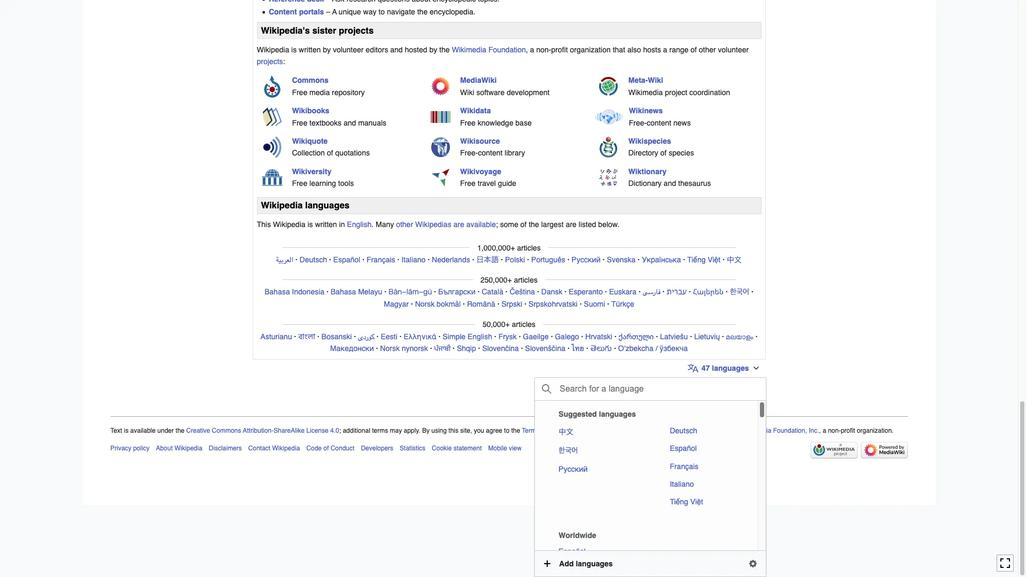 Task type: vqa. For each thing, say whether or not it's contained in the screenshot.
NEWS
yes



Task type: describe. For each thing, give the bounding box(es) containing it.
a
[[332, 7, 337, 16]]

esperanto
[[569, 288, 603, 296]]

wikidata link
[[461, 107, 491, 115]]

languages for add languages
[[576, 560, 613, 569]]

profit inside footer
[[842, 427, 856, 435]]

1 horizontal spatial deutsch link
[[666, 422, 750, 440]]

wikidata free knowledge base
[[461, 107, 532, 127]]

norsk for norsk nynorsk
[[380, 344, 400, 353]]

wikipedia's sister projects
[[261, 25, 374, 36]]

0 vertical spatial 中文 link
[[727, 255, 742, 265]]

commons inside footer
[[212, 427, 241, 435]]

wikipedia for this wikipedia is written in english . many other wikipedias are available ; some of the largest are listed below.
[[273, 220, 306, 229]]

1 horizontal spatial available
[[467, 220, 496, 229]]

1,000,000+ articles
[[478, 244, 541, 252]]

free for wikidata free knowledge base
[[461, 119, 476, 127]]

to inside footer
[[505, 427, 510, 435]]

0 vertical spatial tiếng việt link
[[688, 256, 721, 264]]

wikimedia inside footer
[[742, 427, 772, 435]]

species
[[669, 149, 695, 157]]

0 vertical spatial ;
[[496, 220, 498, 229]]

the right trademark
[[732, 427, 741, 435]]

code of conduct
[[307, 445, 355, 452]]

largest
[[542, 220, 564, 229]]

wiktionary
[[629, 167, 667, 176]]

wikivoyage free travel guide
[[461, 167, 517, 188]]

1 horizontal spatial 中文
[[727, 255, 742, 265]]

հայերեն link
[[694, 288, 724, 296]]

, inside wikipedia is written by volunteer editors and hosted by the wikimedia foundation , a non-profit organization that also hosts a range of other volunteer projects :
[[526, 45, 528, 54]]

ไทย
[[572, 344, 585, 353]]

norsk nynorsk
[[380, 344, 428, 353]]

shqip
[[457, 344, 476, 353]]

by
[[422, 427, 430, 435]]

čeština link
[[510, 288, 535, 296]]

0 vertical spatial tiếng việt
[[688, 256, 721, 264]]

creative
[[186, 427, 210, 435]]

norsk bokmål link
[[415, 300, 461, 309]]

non- inside wikipedia is written by volunteer editors and hosted by the wikimedia foundation , a non-profit organization that also hosts a range of other volunteer projects :
[[537, 45, 552, 54]]

repository
[[332, 88, 365, 97]]

50,000+ articles heading
[[475, 319, 543, 331]]

dansk
[[542, 288, 563, 296]]

Search for a language text field
[[559, 381, 755, 398]]

한국어 for 한국어 magyar
[[731, 288, 750, 297]]

, inside footer
[[820, 427, 822, 435]]

0 vertical spatial deutsch link
[[300, 256, 327, 264]]

of inside wikipedia is written by volunteer editors and hosted by the wikimedia foundation , a non-profit organization that also hosts a range of other volunteer projects :
[[691, 45, 697, 54]]

the left largest
[[529, 220, 540, 229]]

editors
[[366, 45, 389, 54]]

of right code
[[324, 445, 329, 452]]

; inside footer
[[339, 427, 341, 435]]

of left use
[[542, 427, 547, 435]]

wikisource
[[461, 137, 500, 145]]

disclaimers link
[[209, 445, 242, 452]]

mediawiki wiki software development
[[461, 76, 550, 97]]

svenska
[[607, 256, 636, 264]]

foundation,
[[774, 427, 808, 435]]

1 horizontal spatial privacy
[[574, 427, 595, 435]]

navigate
[[387, 7, 415, 16]]

ქართული link
[[619, 332, 654, 341]]

creative commons attribution-sharealike license 4.0 link
[[186, 427, 339, 435]]

tools
[[338, 179, 354, 188]]

hrvatski
[[586, 332, 613, 341]]

wikimedia foundation image
[[811, 442, 858, 459]]

2 horizontal spatial español
[[670, 445, 697, 453]]

media
[[310, 88, 330, 97]]

한국어 magyar
[[384, 288, 750, 309]]

bân-lâm-gú
[[389, 287, 432, 297]]

0 horizontal spatial 한국어 link
[[555, 442, 638, 460]]

srpskohrvatski link
[[529, 300, 578, 309]]

1 vertical spatial tiếng
[[670, 498, 689, 507]]

wikipedia inside wikipedia is written by volunteer editors and hosted by the wikimedia foundation , a non-profit organization that also hosts a range of other volunteer projects :
[[257, 45, 289, 54]]

organization.
[[858, 427, 894, 435]]

directory
[[629, 149, 659, 157]]

mediawiki logo image
[[431, 77, 450, 96]]

powered by mediawiki image
[[861, 442, 908, 459]]

policy
[[133, 445, 150, 452]]

0 horizontal spatial français link
[[367, 256, 396, 264]]

languages for wikipedia languages
[[305, 200, 350, 211]]

attribution-
[[243, 427, 274, 435]]

eesti link
[[381, 332, 398, 341]]

wikibooks logo image
[[263, 108, 282, 126]]

foundation
[[489, 45, 526, 54]]

non- inside footer
[[829, 427, 842, 435]]

čeština
[[510, 288, 535, 296]]

may
[[390, 427, 402, 435]]

polski link
[[505, 256, 525, 264]]

meta-wiki wikimedia project coordination
[[629, 76, 731, 97]]

mediawiki link
[[461, 76, 497, 85]]

wikipedia for about wikipedia
[[175, 445, 202, 452]]

bahasa for bahasa indonesia
[[265, 288, 290, 296]]

articles for español
[[517, 244, 541, 252]]

bân-lâm-gú link
[[389, 287, 432, 297]]

about
[[156, 445, 173, 452]]

bahasa melayu link
[[331, 288, 383, 296]]

ไทย link
[[572, 344, 585, 353]]

1 vertical spatial privacy
[[110, 445, 131, 452]]

the inside wikipedia is written by volunteer editors and hosted by the wikimedia foundation , a non-profit organization that also hosts a range of other volunteer projects :
[[440, 45, 450, 54]]

wikimedia inside wikipedia is written by volunteer editors and hosted by the wikimedia foundation , a non-profit organization that also hosts a range of other volunteer projects :
[[452, 45, 487, 54]]

1 horizontal spatial italiano link
[[666, 476, 750, 493]]

wikivoyage logo image
[[431, 168, 450, 187]]

using
[[432, 427, 447, 435]]

norsk for norsk bokmål
[[415, 300, 435, 309]]

mobile view link
[[489, 445, 522, 452]]

free- for wikinews free-content news
[[629, 119, 647, 127]]

0 vertical spatial việt
[[708, 256, 721, 264]]

languages for 47 languages
[[713, 364, 750, 373]]

simple
[[443, 332, 466, 341]]

articles for bosanski
[[512, 321, 536, 329]]

is right wikipedia®
[[652, 427, 656, 435]]

wikinews free-content news
[[629, 107, 691, 127]]

privacy policy
[[110, 445, 150, 452]]

of inside wikispecies directory of species
[[661, 149, 667, 157]]

the right navigate
[[418, 7, 428, 16]]

250,000+ articles heading
[[473, 274, 546, 286]]

1 vertical spatial français link
[[666, 458, 750, 475]]

disclaimers
[[209, 445, 242, 452]]

organization
[[570, 45, 611, 54]]

1 vertical spatial 中文 link
[[555, 422, 638, 442]]

wiki for meta-
[[648, 76, 664, 85]]

wikipedia up this
[[261, 200, 303, 211]]

wikibooks
[[292, 107, 330, 115]]

1 vertical spatial english
[[468, 332, 493, 341]]

. inside footer
[[614, 427, 616, 435]]

1 vertical spatial available
[[130, 427, 156, 435]]

range
[[670, 45, 689, 54]]

free- for wikisource free-content library
[[461, 149, 478, 157]]

learning
[[310, 179, 336, 188]]

a right foundation
[[530, 45, 535, 54]]

한국어 for 한국어
[[559, 447, 579, 456]]

فارسی
[[643, 288, 661, 296]]

slovenščina link
[[526, 344, 566, 353]]

many
[[376, 220, 394, 229]]

unique
[[339, 7, 361, 16]]

written inside wikipedia is written by volunteer editors and hosted by the wikimedia foundation , a non-profit organization that also hosts a range of other volunteer projects :
[[299, 45, 321, 54]]

bahasa indonesia link
[[265, 288, 325, 296]]

content portals link
[[269, 7, 324, 16]]

2 vertical spatial español link
[[555, 544, 647, 561]]

1 vertical spatial русский link
[[555, 461, 638, 478]]

wikidata
[[461, 107, 491, 115]]

0 vertical spatial español link
[[334, 256, 361, 264]]

1 vertical spatial tiếng việt link
[[666, 494, 750, 511]]

mobile view
[[489, 445, 522, 452]]

0 horizontal spatial to
[[379, 7, 385, 16]]

wikisource logo image
[[431, 137, 450, 157]]

commons logo image
[[264, 75, 281, 98]]

العربية
[[277, 256, 294, 264]]

1 by from the left
[[323, 45, 331, 54]]

slovenščina
[[526, 344, 566, 353]]

commons free media repository
[[292, 76, 365, 97]]

way
[[363, 7, 377, 16]]

wikispecies
[[629, 137, 672, 145]]

commons inside commons free media repository
[[292, 76, 329, 85]]

–
[[326, 7, 331, 16]]

under
[[158, 427, 174, 435]]

0 vertical spatial deutsch
[[300, 256, 327, 264]]

1 vertical spatial tiếng việt
[[670, 498, 704, 507]]

bahasa for bahasa melayu
[[331, 288, 356, 296]]

norsk bokmål
[[415, 300, 461, 309]]

conduct
[[331, 445, 355, 452]]

wikidata logo image
[[428, 110, 453, 124]]

manuals
[[358, 119, 387, 127]]

trademark
[[694, 427, 723, 435]]

guide
[[498, 179, 517, 188]]

việt inside tiếng việt link
[[691, 498, 704, 507]]

/
[[656, 344, 658, 353]]

lietuvių
[[695, 332, 721, 341]]

is inside wikipedia is written by volunteer editors and hosted by the wikimedia foundation , a non-profit organization that also hosts a range of other volunteer projects :
[[292, 45, 297, 54]]

the right under
[[176, 427, 185, 435]]

català link
[[482, 288, 504, 296]]

content for wikinews
[[647, 119, 672, 127]]



Task type: locate. For each thing, give the bounding box(es) containing it.
footer containing text is available under the
[[110, 417, 908, 462]]

1,000,000+ articles heading
[[470, 242, 549, 254]]

italiano link down trademark
[[666, 476, 750, 493]]

articles up gaeilge link
[[512, 321, 536, 329]]

1 vertical spatial non-
[[829, 427, 842, 435]]

1 horizontal spatial commons
[[292, 76, 329, 85]]

français link
[[367, 256, 396, 264], [666, 458, 750, 475]]

0 vertical spatial italiano
[[402, 256, 426, 264]]

mobile
[[489, 445, 507, 452]]

cookie statement
[[432, 445, 482, 452]]

1 horizontal spatial español
[[559, 548, 586, 556]]

wikimedia up mediawiki link
[[452, 45, 487, 54]]

italiano link
[[402, 256, 426, 264], [666, 476, 750, 493]]

language progressive image
[[688, 363, 699, 374]]

wiki for mediawiki
[[461, 88, 475, 97]]

languages up 'policy'
[[599, 410, 636, 419]]

and left thesaurus
[[664, 179, 677, 188]]

русский link down privacy policy link
[[555, 461, 638, 478]]

2 bahasa from the left
[[331, 288, 356, 296]]

wiktionary logo image
[[600, 168, 618, 187]]

the
[[418, 7, 428, 16], [440, 45, 450, 54], [529, 220, 540, 229], [176, 427, 185, 435], [512, 427, 521, 435], [732, 427, 741, 435]]

. left many
[[372, 220, 374, 229]]

free down wikiversity
[[292, 179, 308, 188]]

1 horizontal spatial content
[[647, 119, 672, 127]]

한국어 link
[[731, 288, 750, 297], [555, 442, 638, 460]]

free down commons link
[[292, 88, 308, 97]]

español link down worldwide
[[555, 544, 647, 561]]

wiki down the hosts
[[648, 76, 664, 85]]

українська
[[642, 256, 682, 264]]

free for wikivoyage free travel guide
[[461, 179, 476, 188]]

0 vertical spatial projects
[[339, 25, 374, 36]]

1 horizontal spatial profit
[[842, 427, 856, 435]]

; left the some
[[496, 220, 498, 229]]

français down registered
[[670, 462, 699, 471]]

base
[[516, 119, 532, 127]]

1 horizontal spatial 한국어
[[731, 288, 750, 297]]

free- down wikinews link
[[629, 119, 647, 127]]

português
[[532, 256, 566, 264]]

wikiversity
[[292, 167, 332, 176]]

esperanto link
[[569, 288, 603, 296]]

bosanski link
[[322, 332, 352, 341]]

0 vertical spatial non-
[[537, 45, 552, 54]]

wikipedia languages
[[261, 200, 350, 211]]

0 vertical spatial español
[[334, 256, 361, 264]]

français up melayu
[[367, 256, 396, 264]]

0 horizontal spatial italiano
[[402, 256, 426, 264]]

1 horizontal spatial ;
[[496, 220, 498, 229]]

0 horizontal spatial free-
[[461, 149, 478, 157]]

free inside wikidata free knowledge base
[[461, 119, 476, 127]]

articles inside heading
[[517, 244, 541, 252]]

available
[[467, 220, 496, 229], [130, 427, 156, 435]]

wikimedia
[[452, 45, 487, 54], [629, 88, 663, 97], [742, 427, 772, 435]]

2 horizontal spatial español link
[[666, 440, 750, 457]]

add languages
[[560, 560, 613, 569]]

a right the hosts
[[664, 45, 668, 54]]

articles for bân-lâm-gú
[[514, 276, 538, 284]]

and inside footer
[[562, 427, 573, 435]]

1 horizontal spatial to
[[505, 427, 510, 435]]

development
[[507, 88, 550, 97]]

and right editors
[[391, 45, 403, 54]]

lietuvių link
[[695, 332, 721, 341]]

한국어 down use
[[559, 447, 579, 456]]

contact wikipedia
[[248, 445, 300, 452]]

content for wikisource
[[478, 149, 503, 157]]

1 horizontal spatial italiano
[[670, 480, 695, 489]]

articles
[[517, 244, 541, 252], [514, 276, 538, 284], [512, 321, 536, 329]]

this
[[449, 427, 459, 435]]

250,000+ articles
[[481, 276, 538, 284]]

to right way
[[379, 7, 385, 16]]

한국어 inside 한국어 magyar
[[731, 288, 750, 297]]

wikispecies directory of species
[[629, 137, 695, 157]]

is down wikipedia's
[[292, 45, 297, 54]]

by right hosted
[[430, 45, 438, 54]]

commons
[[292, 76, 329, 85], [212, 427, 241, 435]]

wikiversity logo image
[[262, 169, 283, 187]]

suggested
[[559, 410, 597, 419]]

українська link
[[642, 256, 682, 264]]

2 are from the left
[[566, 220, 577, 229]]

profit inside wikipedia is written by volunteer editors and hosted by the wikimedia foundation , a non-profit organization that also hosts a range of other volunteer projects :
[[552, 45, 568, 54]]

the right hosted
[[440, 45, 450, 54]]

projects link
[[257, 57, 283, 66]]

projects inside wikipedia is written by volunteer editors and hosted by the wikimedia foundation , a non-profit organization that also hosts a range of other volunteer projects :
[[257, 57, 283, 66]]

0 horizontal spatial wikimedia
[[452, 45, 487, 54]]

0 horizontal spatial .
[[372, 220, 374, 229]]

0 horizontal spatial commons
[[212, 427, 241, 435]]

1 vertical spatial русский
[[559, 465, 588, 474]]

to right agree
[[505, 427, 510, 435]]

1 horizontal spatial english
[[468, 332, 493, 341]]

None text field
[[559, 381, 755, 398]]

0 vertical spatial русский link
[[572, 256, 601, 264]]

wiki inside mediawiki wiki software development
[[461, 88, 475, 97]]

add
[[560, 560, 574, 569]]

magyar link
[[384, 300, 409, 309]]

available up the policy
[[130, 427, 156, 435]]

other inside wikipedia is written by volunteer editors and hosted by the wikimedia foundation , a non-profit organization that also hosts a range of other volunteer projects :
[[699, 45, 717, 54]]

wikivoyage link
[[461, 167, 502, 176]]

0 horizontal spatial 中文 link
[[555, 422, 638, 442]]

commons up disclaimers link
[[212, 427, 241, 435]]

0 vertical spatial ,
[[526, 45, 528, 54]]

español link down trademark
[[666, 440, 750, 457]]

content down wikisource link
[[478, 149, 503, 157]]

1 vertical spatial français
[[670, 462, 699, 471]]

한국어
[[731, 288, 750, 297], [559, 447, 579, 456]]

, up development in the top of the page
[[526, 45, 528, 54]]

1 vertical spatial .
[[614, 427, 616, 435]]

0 vertical spatial free-
[[629, 119, 647, 127]]

0 horizontal spatial privacy
[[110, 445, 131, 452]]

0 vertical spatial to
[[379, 7, 385, 16]]

articles up čeština
[[514, 276, 538, 284]]

the left terms
[[512, 427, 521, 435]]

gaeilge link
[[523, 332, 549, 341]]

free for wikibooks free textbooks and manuals
[[292, 119, 308, 127]]

to
[[379, 7, 385, 16], [505, 427, 510, 435]]

1 horizontal spatial wikimedia
[[629, 88, 663, 97]]

français link down trademark
[[666, 458, 750, 475]]

العربية link
[[277, 256, 294, 264]]

1 vertical spatial 中文
[[559, 427, 574, 437]]

free inside wikiversity free learning tools
[[292, 179, 308, 188]]

0 vertical spatial 中文
[[727, 255, 742, 265]]

1 vertical spatial projects
[[257, 57, 283, 66]]

한국어 link down privacy policy link
[[555, 442, 638, 460]]

తెలుగు link
[[591, 344, 612, 353]]

română link
[[467, 300, 496, 309]]

1 horizontal spatial other
[[699, 45, 717, 54]]

asturianu link
[[261, 332, 292, 341]]

1 vertical spatial wiki
[[461, 88, 475, 97]]

1 horizontal spatial việt
[[708, 256, 721, 264]]

русский link up esperanto link
[[572, 256, 601, 264]]

languages down the learning
[[305, 200, 350, 211]]

0 vertical spatial русский
[[572, 256, 601, 264]]

free for commons free media repository
[[292, 88, 308, 97]]

english right in
[[347, 220, 372, 229]]

español link up bahasa melayu on the left
[[334, 256, 361, 264]]

1 horizontal spatial .
[[614, 427, 616, 435]]

1 horizontal spatial 한국어 link
[[731, 288, 750, 297]]

1 vertical spatial italiano
[[670, 480, 695, 489]]

2 by from the left
[[430, 45, 438, 54]]

frysk link
[[499, 332, 517, 341]]

also
[[628, 45, 642, 54]]

available up 1,000,000+
[[467, 220, 496, 229]]

italiano link up lâm-
[[402, 256, 426, 264]]

1 vertical spatial to
[[505, 427, 510, 435]]

0 horizontal spatial ;
[[339, 427, 341, 435]]

sister
[[313, 25, 337, 36]]

1 vertical spatial wikimedia
[[629, 88, 663, 97]]

한국어 link right հայերեն
[[731, 288, 750, 297]]

english up the shqip
[[468, 332, 493, 341]]

0 horizontal spatial volunteer
[[333, 45, 364, 54]]

and inside wikibooks free textbooks and manuals
[[344, 119, 356, 127]]

1 vertical spatial 한국어 link
[[555, 442, 638, 460]]

1 horizontal spatial français
[[670, 462, 699, 471]]

free down wikivoyage
[[461, 179, 476, 188]]

collection
[[292, 149, 325, 157]]

1 horizontal spatial volunteer
[[719, 45, 749, 54]]

0 horizontal spatial italiano link
[[402, 256, 426, 264]]

are left listed
[[566, 220, 577, 229]]

non- right foundation
[[537, 45, 552, 54]]

1,000,000+
[[478, 244, 515, 252]]

non-
[[537, 45, 552, 54], [829, 427, 842, 435]]

written left in
[[315, 220, 337, 229]]

español
[[334, 256, 361, 264], [670, 445, 697, 453], [559, 548, 586, 556]]

deutsch down search for a language text box
[[670, 427, 698, 435]]

1 vertical spatial content
[[478, 149, 503, 157]]

1 vertical spatial written
[[315, 220, 337, 229]]

norsk
[[415, 300, 435, 309], [380, 344, 400, 353]]

1 horizontal spatial non-
[[829, 427, 842, 435]]

2 vertical spatial wikimedia
[[742, 427, 772, 435]]

languages right 47
[[713, 364, 750, 373]]

0 vertical spatial 한국어
[[731, 288, 750, 297]]

and inside wiktionary dictionary and thesaurus
[[664, 179, 677, 188]]

content inside "wikisource free-content library"
[[478, 149, 503, 157]]

0 horizontal spatial bahasa
[[265, 288, 290, 296]]

free- inside wikinews free-content news
[[629, 119, 647, 127]]

0 horizontal spatial español link
[[334, 256, 361, 264]]

1 vertical spatial articles
[[514, 276, 538, 284]]

content inside wikinews free-content news
[[647, 119, 672, 127]]

slovenčina
[[483, 344, 519, 353]]

and
[[391, 45, 403, 54], [344, 119, 356, 127], [664, 179, 677, 188], [562, 427, 573, 435]]

1 horizontal spatial wiki
[[648, 76, 664, 85]]

about wikipedia
[[156, 445, 202, 452]]

languages inside button
[[576, 560, 613, 569]]

1 bahasa from the left
[[265, 288, 290, 296]]

1 horizontal spatial ,
[[820, 427, 822, 435]]

free down wikibooks
[[292, 119, 308, 127]]

1 vertical spatial norsk
[[380, 344, 400, 353]]

encyclopedia.
[[430, 7, 476, 16]]

by
[[323, 45, 331, 54], [430, 45, 438, 54]]

1 vertical spatial español
[[670, 445, 697, 453]]

0 horizontal spatial deutsch
[[300, 256, 327, 264]]

english
[[347, 220, 372, 229], [468, 332, 493, 341]]

0 horizontal spatial español
[[334, 256, 361, 264]]

1 horizontal spatial bahasa
[[331, 288, 356, 296]]

ਪੰਜਾਬੀ link
[[435, 344, 451, 353]]

other right many
[[396, 220, 413, 229]]

portals
[[299, 7, 324, 16]]

0 vertical spatial italiano link
[[402, 256, 426, 264]]

add languages button
[[542, 556, 620, 573]]

250,000+
[[481, 276, 512, 284]]

; left additional
[[339, 427, 341, 435]]

한국어 right հայերեն
[[731, 288, 750, 297]]

0 horizontal spatial norsk
[[380, 344, 400, 353]]

content down wikinews link
[[647, 119, 672, 127]]

wikiquote link
[[292, 137, 328, 145]]

wiki inside meta-wiki wikimedia project coordination
[[648, 76, 664, 85]]

languages for suggested languages
[[599, 410, 636, 419]]

bahasa melayu
[[331, 288, 383, 296]]

by down sister
[[323, 45, 331, 54]]

dansk link
[[542, 288, 563, 296]]

0 vertical spatial wiki
[[648, 76, 664, 85]]

free down wikidata on the left
[[461, 119, 476, 127]]

bahasa left melayu
[[331, 288, 356, 296]]

русский up esperanto link
[[572, 256, 601, 264]]

español down registered
[[670, 445, 697, 453]]

wikipedia down the wikipedia languages
[[273, 220, 306, 229]]

español up the add
[[559, 548, 586, 556]]

volunteer up coordination
[[719, 45, 749, 54]]

is right text
[[124, 427, 129, 435]]

1 vertical spatial deutsch
[[670, 427, 698, 435]]

1 vertical spatial ,
[[820, 427, 822, 435]]

wikipedia down sharealike
[[272, 445, 300, 452]]

1 vertical spatial commons
[[212, 427, 241, 435]]

0 vertical spatial 한국어 link
[[731, 288, 750, 297]]

0 horizontal spatial content
[[478, 149, 503, 157]]

projects down unique in the left of the page
[[339, 25, 374, 36]]

about wikipedia link
[[156, 445, 202, 452]]

written down wikipedia's sister projects
[[299, 45, 321, 54]]

are right wikipedias
[[454, 220, 465, 229]]

0 horizontal spatial are
[[454, 220, 465, 229]]

wikinews logo image
[[596, 109, 623, 124]]

0 vertical spatial tiếng
[[688, 256, 706, 264]]

code
[[307, 445, 322, 452]]

free for wikiversity free learning tools
[[292, 179, 308, 188]]

50,000+
[[483, 321, 510, 329]]

free- down wikisource link
[[461, 149, 478, 157]]

português link
[[532, 256, 566, 264]]

1 vertical spatial profit
[[842, 427, 856, 435]]

norsk down gú
[[415, 300, 435, 309]]

euskara
[[610, 288, 637, 296]]

0 vertical spatial commons
[[292, 76, 329, 85]]

worldwide
[[559, 531, 597, 540]]

0 horizontal spatial non-
[[537, 45, 552, 54]]

. left wikipedia®
[[614, 427, 616, 435]]

0 horizontal spatial français
[[367, 256, 396, 264]]

0 horizontal spatial việt
[[691, 498, 704, 507]]

profit up wikimedia foundation image
[[842, 427, 856, 435]]

news
[[674, 119, 691, 127]]

nederlands
[[432, 256, 470, 264]]

oʻzbekcha / ўзбекча
[[619, 344, 688, 353]]

1 vertical spatial other
[[396, 220, 413, 229]]

privacy down text
[[110, 445, 131, 452]]

is down the wikipedia languages
[[308, 220, 313, 229]]

deutsch link
[[300, 256, 327, 264], [666, 422, 750, 440]]

1 horizontal spatial deutsch
[[670, 427, 698, 435]]

1 vertical spatial free-
[[461, 149, 478, 157]]

of right the some
[[521, 220, 527, 229]]

projects up commons logo
[[257, 57, 283, 66]]

2 volunteer from the left
[[719, 45, 749, 54]]

1 are from the left
[[454, 220, 465, 229]]

and right use
[[562, 427, 573, 435]]

0 horizontal spatial 한국어
[[559, 447, 579, 456]]

bahasa
[[265, 288, 290, 296], [331, 288, 356, 296]]

0 horizontal spatial english
[[347, 220, 372, 229]]

türkçe link
[[612, 300, 635, 309]]

wikiquote logo image
[[263, 136, 282, 158]]

and left manuals
[[344, 119, 356, 127]]

עברית
[[667, 288, 687, 296]]

meta-
[[629, 76, 648, 85]]

of inside wikiquote collection of quotations
[[327, 149, 333, 157]]

wikipedia down the creative
[[175, 445, 202, 452]]

commons link
[[292, 76, 329, 85]]

of right the range
[[691, 45, 697, 54]]

0 horizontal spatial profit
[[552, 45, 568, 54]]

0 vertical spatial written
[[299, 45, 321, 54]]

free inside wikivoyage free travel guide
[[461, 179, 476, 188]]

, up wikimedia foundation image
[[820, 427, 822, 435]]

a left registered
[[658, 427, 662, 435]]

fullscreen image
[[1001, 559, 1011, 569]]

srpski link
[[502, 300, 523, 309]]

wikipedia for contact wikipedia
[[272, 445, 300, 452]]

other right the range
[[699, 45, 717, 54]]

français
[[367, 256, 396, 264], [670, 462, 699, 471]]

wikibooks link
[[292, 107, 330, 115]]

русский down use
[[559, 465, 588, 474]]

nederlands link
[[432, 256, 470, 264]]

wikimedia inside meta-wiki wikimedia project coordination
[[629, 88, 663, 97]]

español up bahasa melayu on the left
[[334, 256, 361, 264]]

wikispecies logo image
[[600, 136, 618, 158]]

meta-wiki logo image
[[600, 77, 618, 96]]

articles up polski link
[[517, 244, 541, 252]]

1 volunteer from the left
[[333, 45, 364, 54]]

español link
[[334, 256, 361, 264], [666, 440, 750, 457], [555, 544, 647, 561]]

a right inc.
[[823, 427, 827, 435]]

1 horizontal spatial projects
[[339, 25, 374, 36]]

hosted
[[405, 45, 428, 54]]

norsk down eesti link
[[380, 344, 400, 353]]

of right collection
[[327, 149, 333, 157]]

বাংলা link
[[299, 332, 316, 341]]

norsk nynorsk link
[[380, 344, 428, 353]]

volunteer left editors
[[333, 45, 364, 54]]

sharealike
[[274, 427, 305, 435]]

2 vertical spatial español
[[559, 548, 586, 556]]

profit left organization
[[552, 45, 568, 54]]

free inside wikibooks free textbooks and manuals
[[292, 119, 308, 127]]

cookie
[[432, 445, 452, 452]]

1 horizontal spatial français link
[[666, 458, 750, 475]]

հայերեն
[[694, 288, 724, 296]]

wikispecies link
[[629, 137, 672, 145]]

volunteer
[[333, 45, 364, 54], [719, 45, 749, 54]]

non- up wikimedia foundation image
[[829, 427, 842, 435]]

free inside commons free media repository
[[292, 88, 308, 97]]

wikipedia up projects link
[[257, 45, 289, 54]]

0 horizontal spatial wiki
[[461, 88, 475, 97]]

bahasa left indonesia
[[265, 288, 290, 296]]

footer
[[110, 417, 908, 462]]

français link up melayu
[[367, 256, 396, 264]]

contact wikipedia link
[[248, 445, 300, 452]]

1 horizontal spatial español link
[[555, 544, 647, 561]]

free- inside "wikisource free-content library"
[[461, 149, 478, 157]]

മലയാളം македонски
[[330, 332, 754, 353]]

0 horizontal spatial other
[[396, 220, 413, 229]]

deutsch right العربية link
[[300, 256, 327, 264]]

and inside wikipedia is written by volunteer editors and hosted by the wikimedia foundation , a non-profit organization that also hosts a range of other volunteer projects :
[[391, 45, 403, 54]]

suomi
[[584, 300, 606, 309]]

of right trademark
[[725, 427, 730, 435]]

中文 inside 'link'
[[559, 427, 574, 437]]

text is available under the creative commons attribution-sharealike license 4.0 ; additional terms may apply.  by using this site, you agree to the terms of use and privacy policy . wikipedia® is a registered trademark of the wikimedia foundation, inc. , a non-profit organization.
[[110, 427, 894, 435]]



